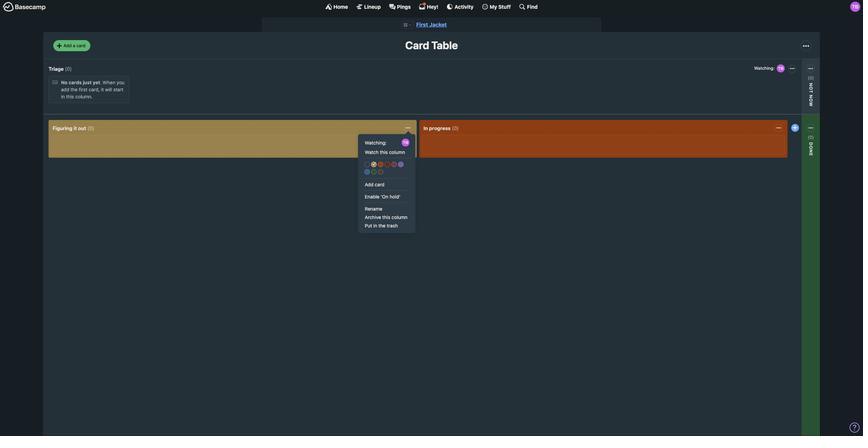Task type: describe. For each thing, give the bounding box(es) containing it.
rename
[[365, 206, 383, 212]]

add a card
[[64, 43, 86, 48]]

card table
[[406, 39, 458, 52]]

(0) right progress
[[452, 125, 459, 131]]

this
[[66, 94, 74, 100]]

e
[[809, 153, 814, 156]]

activity
[[455, 4, 474, 10]]

add card link
[[363, 180, 411, 189]]

add card
[[365, 182, 385, 187]]

main element
[[0, 0, 864, 13]]

when
[[103, 80, 115, 85]]

card,
[[89, 87, 100, 93]]

1 n from the top
[[809, 95, 814, 98]]

color it white image
[[365, 162, 370, 167]]

no
[[61, 80, 68, 85]]

color it purple image
[[398, 162, 404, 167]]

t
[[809, 90, 814, 93]]

yet
[[93, 80, 100, 85]]

the
[[71, 87, 78, 93]]

1 horizontal spatial tyler black image
[[851, 2, 861, 12]]

2 o from the top
[[809, 98, 814, 102]]

1 vertical spatial card
[[375, 182, 385, 187]]

cards
[[69, 80, 82, 85]]

color it pink image
[[392, 162, 397, 167]]

activity link
[[447, 3, 474, 10]]

switch accounts image
[[3, 2, 46, 12]]

you
[[117, 80, 125, 85]]

rename link
[[363, 205, 411, 213]]

add for add card
[[365, 182, 374, 187]]

find button
[[519, 3, 538, 10]]

it inside ". when you add the first card, it will start in this column."
[[101, 87, 104, 93]]

add for add a card
[[64, 43, 72, 48]]

column.
[[75, 94, 93, 100]]

in progress link
[[424, 125, 451, 131]]

. when you add the first card, it will start in this column.
[[61, 80, 125, 100]]

home link
[[326, 3, 348, 10]]

color it brown image
[[378, 169, 384, 175]]

pings button
[[389, 3, 411, 10]]

w
[[809, 102, 814, 107]]

color it blue image
[[365, 169, 370, 175]]

pings
[[397, 4, 411, 10]]

will
[[105, 87, 112, 93]]

my
[[490, 4, 498, 10]]

0 horizontal spatial card
[[76, 43, 86, 48]]

in
[[424, 125, 428, 131]]



Task type: locate. For each thing, give the bounding box(es) containing it.
1 vertical spatial watching:
[[365, 140, 387, 146]]

0 vertical spatial tyler black image
[[851, 2, 861, 12]]

card right the a
[[76, 43, 86, 48]]

add a card link
[[53, 40, 90, 51]]

hey! button
[[419, 2, 439, 10]]

(0)
[[65, 66, 72, 72], [808, 75, 815, 81], [87, 125, 94, 131], [452, 125, 459, 131], [808, 135, 815, 140]]

tyler black image
[[851, 2, 861, 12], [401, 138, 411, 147]]

None submit
[[767, 97, 814, 105], [363, 148, 411, 156], [767, 156, 814, 164], [363, 193, 411, 201], [363, 213, 411, 222], [363, 222, 411, 230], [767, 97, 814, 105], [363, 148, 411, 156], [767, 156, 814, 164], [363, 193, 411, 201], [363, 213, 411, 222], [363, 222, 411, 230]]

first
[[417, 22, 428, 28]]

o for d o n e
[[809, 146, 814, 150]]

watching:
[[755, 65, 775, 71], [365, 140, 387, 146], [768, 148, 790, 154]]

0 vertical spatial card
[[76, 43, 86, 48]]

stuff
[[499, 4, 511, 10]]

triage link
[[49, 66, 64, 72]]

watching: up color it yellow icon
[[365, 140, 387, 146]]

1 vertical spatial n
[[809, 150, 814, 153]]

first jacket link
[[417, 22, 447, 28]]

my stuff
[[490, 4, 511, 10]]

find
[[528, 4, 538, 10]]

o for n o t n o w
[[809, 87, 814, 90]]

start
[[113, 87, 123, 93]]

1 horizontal spatial card
[[375, 182, 385, 187]]

hey!
[[427, 4, 439, 10]]

progress
[[430, 125, 451, 131]]

1 o from the top
[[809, 87, 814, 90]]

first jacket
[[417, 22, 447, 28]]

home
[[334, 4, 348, 10]]

0 vertical spatial it
[[101, 87, 104, 93]]

watching: left tyler black icon
[[755, 65, 775, 71]]

n
[[809, 83, 814, 87]]

color it orange image
[[378, 162, 384, 167]]

0 vertical spatial add
[[64, 43, 72, 48]]

card
[[406, 39, 430, 52]]

n o t n o w
[[809, 83, 814, 107]]

2 vertical spatial o
[[809, 146, 814, 150]]

2 vertical spatial watching:
[[768, 148, 790, 154]]

color it red image
[[385, 162, 390, 167]]

it left will
[[101, 87, 104, 93]]

color it green image
[[371, 169, 377, 175]]

1 horizontal spatial add
[[365, 182, 374, 187]]

in
[[61, 94, 65, 100]]

no cards just yet
[[61, 80, 100, 85]]

o down the t
[[809, 98, 814, 102]]

0 vertical spatial n
[[809, 95, 814, 98]]

2 n from the top
[[809, 150, 814, 153]]

(0) right out at top left
[[87, 125, 94, 131]]

3 o from the top
[[809, 146, 814, 150]]

n down the t
[[809, 95, 814, 98]]

option group
[[363, 160, 411, 177]]

watching: left d o n e
[[768, 148, 790, 154]]

0 horizontal spatial tyler black image
[[401, 138, 411, 147]]

it
[[101, 87, 104, 93], [74, 125, 77, 131]]

color it yellow image
[[371, 162, 377, 167]]

d
[[809, 142, 814, 146]]

n
[[809, 95, 814, 98], [809, 150, 814, 153]]

add left the a
[[64, 43, 72, 48]]

.
[[100, 80, 102, 85]]

o up e
[[809, 146, 814, 150]]

figuring it out link
[[53, 125, 86, 131]]

card
[[76, 43, 86, 48], [375, 182, 385, 187]]

1 horizontal spatial it
[[101, 87, 104, 93]]

my stuff button
[[482, 3, 511, 10]]

add down color it blue 'icon'
[[365, 182, 374, 187]]

o up w
[[809, 87, 814, 90]]

1 vertical spatial it
[[74, 125, 77, 131]]

(0) up n
[[808, 75, 815, 81]]

triage
[[49, 66, 64, 72]]

0 vertical spatial watching:
[[755, 65, 775, 71]]

lineup link
[[356, 3, 381, 10]]

o
[[809, 87, 814, 90], [809, 98, 814, 102], [809, 146, 814, 150]]

d o n e
[[809, 142, 814, 156]]

1 vertical spatial o
[[809, 98, 814, 102]]

add
[[61, 87, 69, 93]]

lineup
[[364, 4, 381, 10]]

add
[[64, 43, 72, 48], [365, 182, 374, 187]]

in progress (0)
[[424, 125, 459, 131]]

out
[[78, 125, 86, 131]]

just
[[83, 80, 92, 85]]

tyler black image
[[777, 64, 786, 73]]

figuring
[[53, 125, 72, 131]]

figuring it out (0)
[[53, 125, 94, 131]]

n down d
[[809, 150, 814, 153]]

jacket
[[430, 22, 447, 28]]

(0) up d
[[808, 135, 815, 140]]

1 vertical spatial add
[[365, 182, 374, 187]]

table
[[432, 39, 458, 52]]

first
[[79, 87, 87, 93]]

0 horizontal spatial add
[[64, 43, 72, 48]]

a
[[73, 43, 75, 48]]

triage (0)
[[49, 66, 72, 72]]

0 horizontal spatial it
[[74, 125, 77, 131]]

(0) right 'triage'
[[65, 66, 72, 72]]

card down color it brown image
[[375, 182, 385, 187]]

1 vertical spatial tyler black image
[[401, 138, 411, 147]]

0 vertical spatial o
[[809, 87, 814, 90]]

it left out at top left
[[74, 125, 77, 131]]



Task type: vqa. For each thing, say whether or not it's contained in the screenshot.
the left THE TIM BURTON
no



